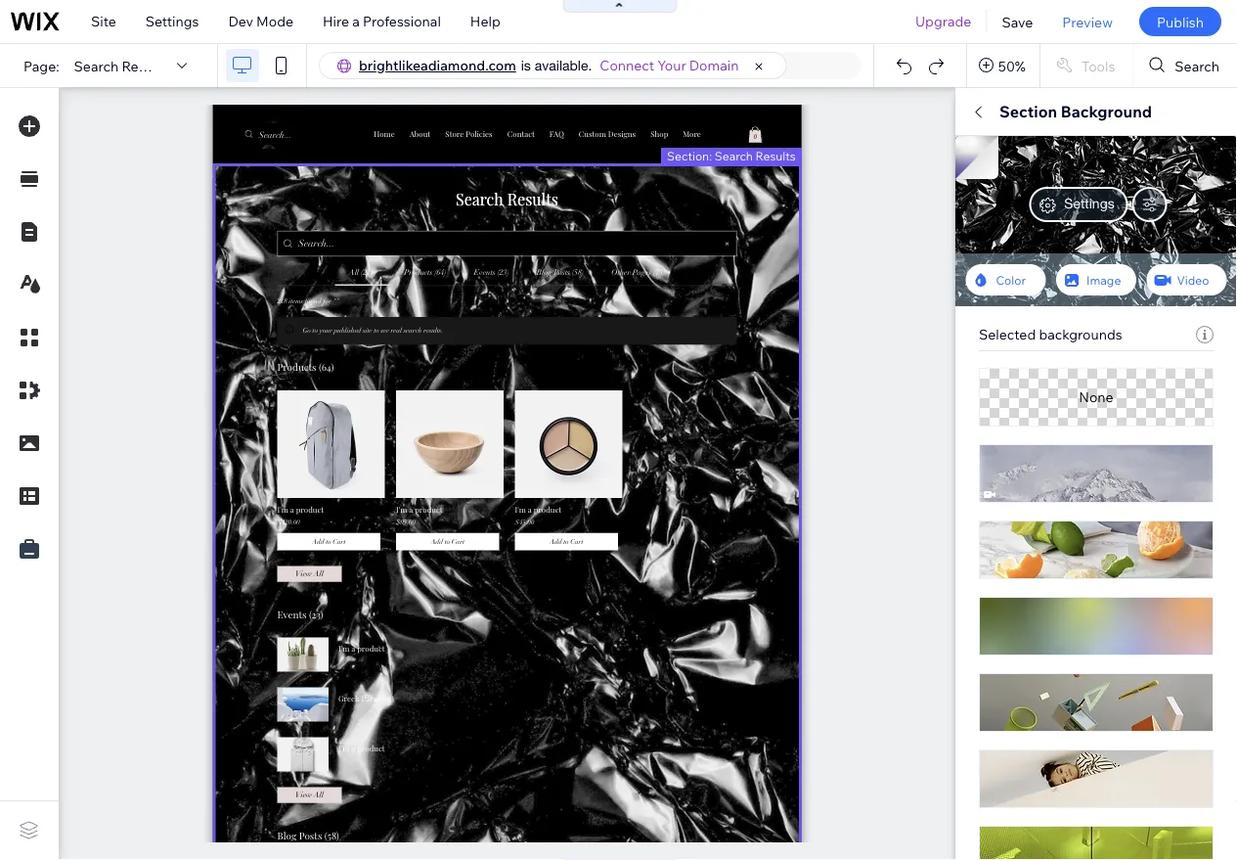 Task type: locate. For each thing, give the bounding box(es) containing it.
none
[[1080, 389, 1114, 406]]

section background
[[1000, 102, 1153, 121], [979, 201, 1109, 218]]

section
[[1000, 102, 1058, 121], [979, 201, 1029, 218]]

selected backgrounds
[[979, 326, 1123, 343]]

your
[[658, 57, 687, 74]]

section:
[[667, 148, 712, 163]]

dev mode
[[228, 13, 294, 30]]

results
[[122, 57, 169, 74], [756, 148, 796, 163], [1047, 359, 1100, 379], [1047, 456, 1100, 476], [1027, 519, 1074, 536], [979, 570, 1026, 588]]

hire
[[323, 13, 349, 30]]

2 horizontal spatial settings
[[1065, 195, 1115, 211]]

settings
[[146, 13, 199, 30], [1065, 195, 1115, 211], [992, 604, 1039, 619]]

section down the content at the right top
[[979, 201, 1029, 218]]

edit
[[1027, 102, 1058, 121]]

1 vertical spatial section
[[979, 201, 1029, 218]]

1 title from the top
[[979, 321, 1008, 338]]

settings button
[[979, 600, 1051, 623]]

background down the content at the right top
[[1032, 201, 1109, 218]]

50% button
[[968, 44, 1040, 87]]

of
[[1111, 553, 1124, 570]]

results inside manage the content of search results from your dashboard.
[[979, 570, 1026, 588]]

tools button
[[1041, 44, 1133, 87]]

section background down the content at the right top
[[979, 201, 1109, 218]]

background
[[1061, 102, 1153, 121], [1032, 201, 1109, 218]]

1 horizontal spatial settings
[[992, 604, 1039, 619]]

1 vertical spatial title
[[979, 418, 1008, 435]]

search inside button
[[1175, 57, 1220, 74]]

domain
[[690, 57, 739, 74]]

content
[[1015, 152, 1067, 169]]

is
[[521, 57, 531, 73]]

dashboard.
[[1094, 570, 1168, 588]]

section background down tools button
[[1000, 102, 1153, 121]]

0 vertical spatial title
[[979, 321, 1008, 338]]

title down selected
[[979, 418, 1008, 435]]

2 vertical spatial settings
[[992, 604, 1039, 619]]

section down 50%
[[1000, 102, 1058, 121]]

search
[[74, 57, 119, 74], [1175, 57, 1220, 74], [715, 148, 753, 163], [992, 359, 1043, 379], [992, 456, 1043, 476], [979, 519, 1024, 536], [1127, 553, 1172, 570]]

title down color
[[979, 321, 1008, 338]]

image
[[1087, 272, 1122, 287]]

change
[[1121, 253, 1164, 268]]

settings down from
[[992, 604, 1039, 619]]

the
[[1034, 553, 1056, 570]]

background down 'tools'
[[1061, 102, 1153, 121]]

upgrade
[[916, 13, 972, 30]]

mode
[[256, 13, 294, 30]]

settings down the content at the right top
[[1065, 195, 1115, 211]]

settings left dev in the top of the page
[[146, 13, 199, 30]]

search results
[[74, 57, 169, 74], [992, 359, 1100, 379], [992, 456, 1100, 476], [979, 519, 1074, 536]]

publish button
[[1140, 7, 1222, 36]]

color
[[997, 272, 1026, 287]]

help
[[470, 13, 501, 30]]

0 vertical spatial section background
[[1000, 102, 1153, 121]]

is available. connect your domain
[[521, 57, 739, 74]]

available.
[[535, 57, 592, 73]]

title
[[979, 321, 1008, 338], [979, 418, 1008, 435]]

manage the content of search results from your dashboard.
[[979, 553, 1172, 588]]

content
[[1059, 553, 1108, 570]]

video
[[1178, 272, 1210, 287]]

0 vertical spatial settings
[[146, 13, 199, 30]]

0 vertical spatial section
[[1000, 102, 1058, 121]]



Task type: vqa. For each thing, say whether or not it's contained in the screenshot.
Home
no



Task type: describe. For each thing, give the bounding box(es) containing it.
section: search results
[[667, 148, 796, 163]]

0 vertical spatial background
[[1061, 102, 1153, 121]]

0 horizontal spatial settings
[[146, 13, 199, 30]]

preview
[[1063, 13, 1113, 30]]

layout
[[1160, 152, 1204, 169]]

quick edit
[[979, 102, 1058, 121]]

search results down selected backgrounds
[[992, 359, 1100, 379]]

save button
[[988, 0, 1048, 43]]

save
[[1002, 13, 1034, 30]]

settings inside button
[[992, 604, 1039, 619]]

search results down site
[[74, 57, 169, 74]]

1 vertical spatial background
[[1032, 201, 1109, 218]]

professional
[[363, 13, 441, 30]]

dev
[[228, 13, 253, 30]]

manage
[[979, 553, 1031, 570]]

1 vertical spatial section background
[[979, 201, 1109, 218]]

a
[[353, 13, 360, 30]]

search results down none
[[992, 456, 1100, 476]]

your
[[1063, 570, 1091, 588]]

quick
[[979, 102, 1024, 121]]

site
[[91, 13, 116, 30]]

search inside manage the content of search results from your dashboard.
[[1127, 553, 1172, 570]]

search results up "the"
[[979, 519, 1074, 536]]

50%
[[999, 57, 1026, 74]]

hire a professional
[[323, 13, 441, 30]]

preview button
[[1048, 0, 1128, 43]]

backgrounds
[[1039, 326, 1123, 343]]

change button
[[1109, 249, 1177, 272]]

1 vertical spatial settings
[[1065, 195, 1115, 211]]

search button
[[1134, 44, 1238, 87]]

publish
[[1157, 13, 1204, 30]]

selected
[[979, 326, 1036, 343]]

tools
[[1082, 57, 1116, 74]]

2 title from the top
[[979, 418, 1008, 435]]

from
[[1029, 570, 1060, 588]]

brightlikeadiamond.com
[[359, 57, 516, 74]]

connect
[[600, 57, 655, 74]]



